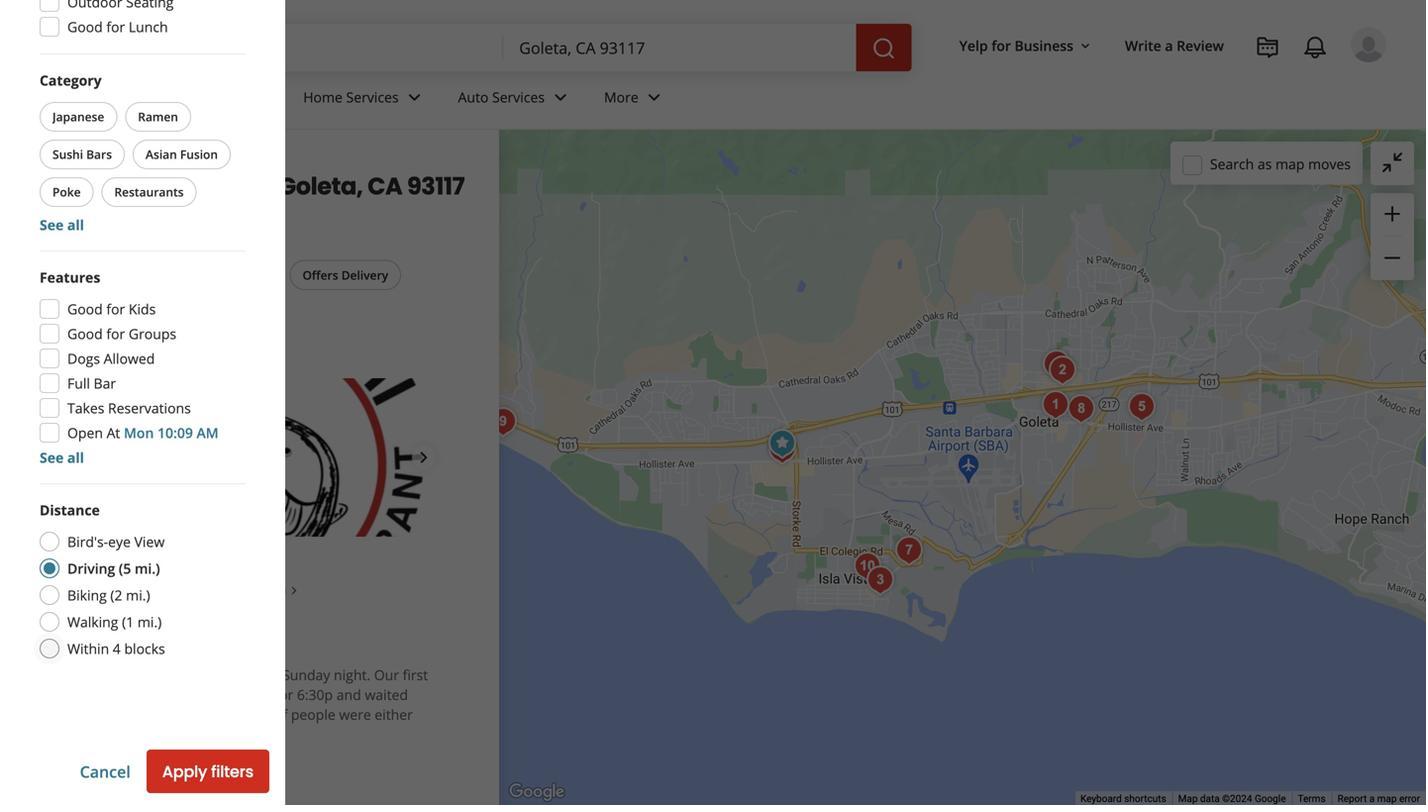 Task type: locate. For each thing, give the bounding box(es) containing it.
about
[[85, 706, 123, 724]]

takes
[[67, 399, 104, 418]]

mi.) right (1
[[138, 613, 162, 632]]

24 chevron down v2 image
[[403, 86, 427, 109]]

map right as
[[1276, 154, 1305, 173]]

0 vertical spatial mi.)
[[135, 559, 160, 578]]

2 see all button from the top
[[40, 448, 84, 467]]

yelp link
[[40, 154, 65, 170]]

restaurants
[[166, 88, 244, 107], [97, 154, 169, 170], [114, 184, 184, 200]]

i right min.
[[178, 706, 182, 724]]

sun sushi link
[[63, 548, 158, 575]]

yelp for yelp link
[[40, 154, 65, 170]]

1 horizontal spatial 16 chevron right v2 image
[[177, 154, 193, 170]]

1 vertical spatial good
[[67, 300, 103, 318]]

1 vertical spatial map
[[1378, 793, 1397, 805]]

outdoor
[[83, 767, 132, 784]]

24 chevron down v2 image right auto services
[[549, 86, 573, 109]]

2 see all from the top
[[40, 448, 84, 467]]

more
[[244, 725, 280, 744]]

for for groups
[[106, 324, 125, 343]]

1 services from the left
[[346, 88, 399, 107]]

0 vertical spatial bars
[[86, 146, 112, 162]]

am right the 10:09
[[197, 424, 219, 442]]

2 see from the top
[[40, 448, 64, 467]]

apply filters button
[[146, 750, 269, 794]]

category
[[40, 71, 102, 90]]

bars inside sushi bars link
[[102, 611, 129, 627]]

1 vertical spatial restaurants link
[[97, 154, 169, 170]]

16 chevron right v2 image up on
[[274, 640, 290, 656]]

see all button down open
[[40, 448, 84, 467]]

map left the error
[[1378, 793, 1397, 805]]

good for good for lunch
[[67, 17, 103, 36]]

business categories element
[[151, 71, 1387, 129]]

mi.)
[[135, 559, 160, 578], [126, 586, 150, 605], [138, 613, 162, 632]]

2 vertical spatial restaurants
[[114, 184, 184, 200]]

all down open
[[67, 448, 84, 467]]

kaiju image
[[848, 547, 888, 586]]

1 vertical spatial sushi bars
[[67, 611, 129, 627]]

restaurants inside button
[[114, 184, 184, 200]]

see all for features
[[40, 448, 84, 467]]

1 vertical spatial all
[[67, 448, 84, 467]]

(5
[[119, 559, 131, 578]]

yoshinoya ucsb image
[[890, 531, 929, 571]]

zoom out image
[[1381, 246, 1405, 270]]

2 16 checkmark v2 image from the left
[[192, 767, 208, 783]]

good up 'category'
[[67, 17, 103, 36]]

"my
[[85, 666, 110, 685]]

made
[[146, 686, 183, 705]]

0 horizontal spatial map
[[1276, 154, 1305, 173]]

search as map moves
[[1210, 154, 1351, 173]]

mon
[[124, 424, 154, 442]]

2 24 chevron down v2 image from the left
[[643, 86, 666, 109]]

sushi
[[53, 146, 83, 162], [106, 548, 158, 575], [67, 611, 99, 627]]

2 all from the top
[[67, 448, 84, 467]]

and
[[154, 666, 179, 685], [337, 686, 361, 705]]

0 vertical spatial all
[[67, 215, 84, 234]]

1 good from the top
[[67, 17, 103, 36]]

see all button down poke button
[[40, 215, 84, 234]]

cancel button
[[80, 761, 131, 782]]

restaurants up restaurants button
[[97, 154, 169, 170]]

good for lunch
[[67, 17, 168, 36]]

0 vertical spatial and
[[154, 666, 179, 685]]

restaurants inside business categories element
[[166, 88, 244, 107]]

apply filters
[[162, 761, 254, 783]]

all
[[80, 267, 95, 283]]

16 checkmark v2 image left cancel button
[[63, 767, 79, 783]]

16 chevron right v2 image
[[73, 154, 89, 170], [177, 154, 193, 170]]

1 vertical spatial restaurants
[[97, 154, 169, 170]]

1 see all from the top
[[40, 215, 84, 234]]

sushi bars up best
[[53, 146, 112, 162]]

mi.) right (2
[[126, 586, 150, 605]]

yelp left business in the right of the page
[[960, 36, 988, 55]]

0 vertical spatial am
[[197, 424, 219, 442]]

waited
[[365, 686, 408, 705]]

mi.) for biking (2 mi.)
[[126, 586, 150, 605]]

data
[[1201, 793, 1220, 805]]

0 horizontal spatial 16 chevron right v2 image
[[73, 154, 89, 170]]

services left 24 chevron down v2 icon
[[346, 88, 399, 107]]

see
[[40, 215, 64, 234], [40, 448, 64, 467]]

for left business in the right of the page
[[992, 36, 1011, 55]]

1 horizontal spatial map
[[1378, 793, 1397, 805]]

we
[[122, 686, 142, 705]]

a
[[1165, 36, 1173, 55], [186, 686, 194, 705], [238, 706, 245, 724], [1370, 793, 1375, 805]]

previous image
[[71, 446, 95, 469]]

all inside "category" group
[[67, 215, 84, 234]]

ramen button
[[125, 102, 191, 132]]

16 chevron right v2 image right yelp link
[[73, 154, 89, 170]]

services for home services
[[346, 88, 399, 107]]

ton
[[249, 706, 271, 724]]

driving
[[67, 559, 115, 578]]

biking
[[67, 586, 107, 605]]

0 horizontal spatial and
[[154, 666, 179, 685]]

poke
[[53, 184, 81, 200]]

0 horizontal spatial services
[[346, 88, 399, 107]]

our
[[374, 666, 399, 685]]

0 horizontal spatial 24 chevron down v2 image
[[549, 86, 573, 109]]

see all button for category
[[40, 215, 84, 234]]

2 services from the left
[[492, 88, 545, 107]]

16 chevron right v2 image right the asian
[[177, 154, 193, 170]]

or
[[138, 725, 152, 744]]

24 chevron down v2 image inside auto services link
[[549, 86, 573, 109]]

sushi bars inside "category" group
[[53, 146, 112, 162]]

24 chevron down v2 image inside more link
[[643, 86, 666, 109]]

0 vertical spatial sushi bars
[[53, 146, 112, 162]]

features
[[40, 268, 100, 287]]

sushi teri image
[[1037, 345, 1077, 384]]

0 vertical spatial restaurants link
[[151, 71, 288, 129]]

bars up best
[[86, 146, 112, 162]]

uniboil image
[[1062, 389, 1102, 429]]

map
[[1276, 154, 1305, 173], [1378, 793, 1397, 805]]

1 16 checkmark v2 image from the left
[[63, 767, 79, 783]]

terms link
[[1298, 793, 1326, 805]]

yelp inside yelp for business button
[[960, 36, 988, 55]]

restaurants link
[[151, 71, 288, 129], [97, 154, 169, 170]]

1 vertical spatial 16 chevron right v2 image
[[274, 640, 290, 656]]

yelp up poke
[[40, 154, 65, 170]]

for for lunch
[[106, 17, 125, 36]]

see down poke button
[[40, 215, 64, 234]]

2 16 chevron right v2 image from the left
[[177, 154, 193, 170]]

i left came
[[183, 666, 186, 685]]

japanese link
[[141, 609, 202, 630]]

see all down poke button
[[40, 215, 84, 234]]

bars inside "category" group
[[86, 146, 112, 162]]

dogs
[[67, 349, 100, 368]]

see all button for features
[[40, 448, 84, 467]]

1 vertical spatial see all
[[40, 448, 84, 467]]

None search field
[[151, 24, 912, 71]]

0 vertical spatial japanese button
[[40, 102, 117, 132]]

japanese button down 'category'
[[40, 102, 117, 132]]

1 vertical spatial i
[[178, 706, 182, 724]]

0 vertical spatial 16 chevron right v2 image
[[286, 583, 302, 599]]

zoom in image
[[1381, 202, 1405, 226]]

next image
[[412, 446, 436, 469]]

see all inside "category" group
[[40, 215, 84, 234]]

2
[[113, 666, 121, 685]]

noticed
[[186, 706, 234, 724]]

for up of
[[275, 686, 293, 705]]

outdoor seating
[[83, 767, 177, 784]]

japanese button up closed until 11:00 am tomorrow
[[141, 609, 202, 629]]

see all
[[40, 215, 84, 234], [40, 448, 84, 467]]

1 vertical spatial japanese button
[[141, 609, 202, 629]]

dogs allowed
[[67, 349, 155, 368]]

driving (5 mi.)
[[67, 559, 160, 578]]

reservations
[[108, 399, 191, 418]]

all down poke button
[[67, 215, 84, 234]]

a right write
[[1165, 36, 1173, 55]]

1 see from the top
[[40, 215, 64, 234]]

mi.) right (5 at left bottom
[[135, 559, 160, 578]]

services right auto
[[492, 88, 545, 107]]

24 chevron down v2 image right more
[[643, 86, 666, 109]]

for…"
[[206, 725, 240, 744]]

am inside "features" 'group'
[[197, 424, 219, 442]]

good up 'dogs'
[[67, 324, 103, 343]]

within 4 blocks
[[67, 639, 165, 658]]

see all for category
[[40, 215, 84, 234]]

0 vertical spatial map
[[1276, 154, 1305, 173]]

kids
[[125, 666, 151, 685]]

restaurants down the asian
[[114, 184, 184, 200]]

yelp
[[960, 36, 988, 55], [40, 154, 65, 170]]

min.
[[146, 706, 175, 724]]

goleta sushi house image
[[1036, 385, 1076, 425]]

1 vertical spatial see all button
[[40, 448, 84, 467]]

0 horizontal spatial japanese button
[[40, 102, 117, 132]]

0 vertical spatial restaurants
[[166, 88, 244, 107]]

1 horizontal spatial services
[[492, 88, 545, 107]]

group
[[1371, 193, 1415, 280]]

search image
[[872, 37, 896, 60]]

0 vertical spatial see
[[40, 215, 64, 234]]

san setto image
[[483, 402, 523, 442]]

write a review link
[[1117, 28, 1232, 63]]

and down night.
[[337, 686, 361, 705]]

for left "lunch"
[[106, 17, 125, 36]]

see left previous image
[[40, 448, 64, 467]]

for for business
[[992, 36, 1011, 55]]

either
[[375, 706, 413, 724]]

restaurants up ramen
[[166, 88, 244, 107]]

1 vertical spatial yelp
[[40, 154, 65, 170]]

bars down (2
[[102, 611, 129, 627]]

for down good for kids
[[106, 324, 125, 343]]

0 vertical spatial see all button
[[40, 215, 84, 234]]

sushi bars down biking (2 mi.)
[[67, 611, 129, 627]]

filters
[[211, 761, 254, 783]]

see inside "category" group
[[40, 215, 64, 234]]

a right made
[[186, 686, 194, 705]]

0 vertical spatial see all
[[40, 215, 84, 234]]

seating
[[135, 767, 177, 784]]

see all inside "features" 'group'
[[40, 448, 84, 467]]

0 vertical spatial good
[[67, 17, 103, 36]]

1 see all button from the top
[[40, 215, 84, 234]]

4.4 star rating image
[[63, 582, 170, 602]]

1 all from the top
[[67, 215, 84, 234]]

16 chevron right v2 image right (391 in the left of the page
[[286, 583, 302, 599]]

for for kids
[[106, 300, 125, 318]]

sushi bars for the bottom sushi bars button
[[67, 611, 129, 627]]

restaurants link up fusion
[[151, 71, 288, 129]]

for inside button
[[992, 36, 1011, 55]]

0 vertical spatial yelp
[[960, 36, 988, 55]]

(391 reviews)
[[202, 580, 286, 599]]

and up made
[[154, 666, 179, 685]]

ca
[[368, 170, 402, 203]]

1 horizontal spatial and
[[337, 686, 361, 705]]

16 chevron right v2 image
[[286, 583, 302, 599], [274, 640, 290, 656]]

good up the sponsored
[[67, 300, 103, 318]]

2 good from the top
[[67, 300, 103, 318]]

lunch
[[129, 17, 168, 36]]

services for auto services
[[492, 88, 545, 107]]

see for category
[[40, 215, 64, 234]]

0 vertical spatial sushi
[[53, 146, 83, 162]]

reservation
[[198, 686, 271, 705]]

review
[[1177, 36, 1224, 55]]

1 horizontal spatial 16 checkmark v2 image
[[192, 767, 208, 783]]

for up sponsored results
[[106, 300, 125, 318]]

sushi bars button
[[40, 140, 125, 169], [63, 609, 133, 629]]

am up came
[[184, 638, 205, 657]]

within
[[67, 639, 109, 658]]

biking (2 mi.)
[[67, 586, 150, 605]]

good
[[67, 17, 103, 36], [67, 300, 103, 318], [67, 324, 103, 343]]

sushi bars button down biking (2 mi.)
[[63, 609, 133, 629]]

1 horizontal spatial 24 chevron down v2 image
[[643, 86, 666, 109]]

business
[[1015, 36, 1074, 55]]

24 chevron down v2 image
[[549, 86, 573, 109], [643, 86, 666, 109]]

good for kids
[[67, 300, 156, 318]]

1 vertical spatial mi.)
[[126, 586, 150, 605]]

japanese button
[[40, 102, 117, 132], [141, 609, 202, 629]]

tomorrow
[[209, 638, 274, 657]]

0 horizontal spatial 16 checkmark v2 image
[[63, 767, 79, 783]]

1 horizontal spatial yelp
[[960, 36, 988, 55]]

0 horizontal spatial yelp
[[40, 154, 65, 170]]

sushi inside "category" group
[[53, 146, 83, 162]]

3 good from the top
[[67, 324, 103, 343]]

see all down open
[[40, 448, 84, 467]]

2 vertical spatial mi.)
[[138, 613, 162, 632]]

choi's oriental market image
[[1122, 387, 1162, 427]]

16 checkmark v2 image left filters
[[192, 767, 208, 783]]

restaurants link up restaurants button
[[97, 154, 169, 170]]

1 vertical spatial see
[[40, 448, 64, 467]]

google
[[1255, 793, 1286, 805]]

2 vertical spatial good
[[67, 324, 103, 343]]

collapse map image
[[1381, 150, 1405, 174]]

groups
[[129, 324, 176, 343]]

16 chevron right v2 image inside (391 reviews) link
[[286, 583, 302, 599]]

of
[[274, 706, 288, 724]]

1 24 chevron down v2 image from the left
[[549, 86, 573, 109]]

16 checkmark v2 image
[[63, 767, 79, 783], [192, 767, 208, 783]]

delivery
[[341, 267, 388, 283]]

all inside "features" 'group'
[[67, 448, 84, 467]]

write
[[1125, 36, 1162, 55]]

map region
[[468, 53, 1427, 805]]

see inside "features" 'group'
[[40, 448, 64, 467]]

distance
[[40, 501, 100, 520]]

1 vertical spatial bars
[[102, 611, 129, 627]]

0 vertical spatial sushi bars button
[[40, 140, 125, 169]]

nikka ramen image
[[1043, 351, 1083, 390]]

notifications image
[[1304, 36, 1327, 59]]

sushi bars button up best
[[40, 140, 125, 169]]



Task type: vqa. For each thing, say whether or not it's contained in the screenshot.
Onion Creek
no



Task type: describe. For each thing, give the bounding box(es) containing it.
near
[[218, 170, 274, 203]]

closed
[[63, 638, 109, 657]]

see for features
[[40, 448, 64, 467]]

walking
[[67, 613, 118, 632]]

map for moves
[[1276, 154, 1305, 173]]

home services
[[303, 88, 399, 107]]

offers
[[303, 267, 338, 283]]

10:09
[[158, 424, 193, 442]]

search
[[1210, 154, 1254, 173]]

eye
[[108, 532, 131, 551]]

slideshow element
[[63, 378, 444, 537]]

(391
[[202, 580, 229, 599]]

bar
[[94, 374, 116, 393]]

good for good for groups
[[67, 324, 103, 343]]

more link
[[588, 71, 682, 129]]

home
[[303, 88, 343, 107]]

moves
[[1309, 154, 1351, 173]]

restaurants for restaurants button
[[114, 184, 184, 200]]

were
[[339, 706, 371, 724]]

asian fusion
[[146, 146, 218, 162]]

sushi ai image
[[763, 430, 802, 470]]

(2
[[110, 586, 122, 605]]

16 checkmark v2 image for takeout
[[192, 767, 208, 783]]

good for groups
[[67, 324, 176, 343]]

24 chevron down v2 image for more
[[643, 86, 666, 109]]

©2024
[[1223, 793, 1253, 805]]

on
[[262, 666, 279, 685]]

came
[[190, 666, 225, 685]]

"my 2 kids and i came here on sunday night. our first time. we made a reservation for 6:30p and waited about 25 min. i noticed a ton of people were either arriving or waiting for…"
[[85, 666, 428, 744]]

as
[[1258, 154, 1272, 173]]

arriving
[[85, 725, 134, 744]]

here
[[229, 666, 258, 685]]

japanese inside "category" group
[[53, 108, 104, 125]]

ramen
[[138, 108, 178, 125]]

keyboard shortcuts button
[[1081, 792, 1167, 805]]

16 chevron down v2 image
[[1078, 38, 1094, 54]]

2 vertical spatial sushi
[[67, 611, 99, 627]]

asian fusion button
[[133, 140, 231, 169]]

sushi bars for top sushi bars button
[[53, 146, 112, 162]]

full
[[67, 374, 90, 393]]

choppa poke image
[[763, 424, 802, 464]]

a inside 'element'
[[1165, 36, 1173, 55]]

all for category
[[67, 215, 84, 234]]

write a review
[[1125, 36, 1224, 55]]

25
[[127, 706, 143, 724]]

offers delivery button
[[290, 260, 401, 290]]

report a map error link
[[1338, 793, 1421, 805]]

yelp for yelp for business
[[960, 36, 988, 55]]

until
[[113, 638, 141, 657]]

features group
[[40, 267, 246, 468]]

people
[[291, 706, 336, 724]]

at
[[107, 424, 120, 442]]

results
[[129, 323, 187, 346]]

bars for top sushi bars button
[[86, 146, 112, 162]]

map for error
[[1378, 793, 1397, 805]]

sort:
[[40, 212, 70, 231]]

night.
[[334, 666, 371, 685]]

terms
[[1298, 793, 1326, 805]]

takes reservations
[[67, 399, 191, 418]]

1 horizontal spatial japanese button
[[141, 609, 202, 629]]

a right report
[[1370, 793, 1375, 805]]

1 vertical spatial and
[[337, 686, 361, 705]]

24 chevron down v2 image for auto services
[[549, 86, 573, 109]]

sushi bars link
[[63, 609, 133, 630]]

open at mon 10:09 am
[[67, 424, 219, 442]]

0 vertical spatial i
[[183, 666, 186, 685]]

report a map error
[[1338, 793, 1421, 805]]

projects image
[[1256, 36, 1280, 59]]

restaurants for top restaurants link
[[166, 88, 244, 107]]

sizzling lunch image
[[861, 561, 901, 600]]

auto services
[[458, 88, 545, 107]]

bars for the bottom sushi bars button
[[102, 611, 129, 627]]

home services link
[[288, 71, 442, 129]]

(391 reviews) link
[[202, 578, 302, 600]]

mon 10:09 am button
[[124, 424, 219, 442]]

a left ton
[[238, 706, 245, 724]]

1 vertical spatial am
[[184, 638, 205, 657]]

time.
[[85, 686, 118, 705]]

cancel
[[80, 761, 131, 782]]

good for good for kids
[[67, 300, 103, 318]]

error
[[1400, 793, 1421, 805]]

auto
[[458, 88, 489, 107]]

asian
[[146, 146, 177, 162]]

11:00
[[145, 638, 180, 657]]

category group
[[36, 70, 246, 235]]

sponsored results
[[40, 323, 187, 346]]

first
[[403, 666, 428, 685]]

takeout
[[212, 767, 259, 784]]

16 checkmark v2 image for outdoor seating
[[63, 767, 79, 783]]

sunday
[[282, 666, 330, 685]]

4
[[113, 639, 121, 658]]

1 vertical spatial sushi bars button
[[63, 609, 133, 629]]

best
[[40, 170, 91, 203]]

offers delivery
[[303, 267, 388, 283]]

filters group
[[40, 260, 405, 291]]

1 16 chevron right v2 image from the left
[[73, 154, 89, 170]]

apply
[[162, 761, 207, 783]]

reviews)
[[233, 580, 286, 599]]

yelp for business
[[960, 36, 1074, 55]]

distance option group
[[40, 500, 246, 662]]

user actions element
[[944, 25, 1415, 147]]

poke button
[[40, 177, 94, 207]]

shortcuts
[[1125, 793, 1167, 805]]

walking (1 mi.)
[[67, 613, 162, 632]]

(1
[[122, 613, 134, 632]]

all for features
[[67, 448, 84, 467]]

google image
[[504, 780, 570, 805]]

more
[[604, 88, 639, 107]]

for inside "my 2 kids and i came here on sunday night. our first time. we made a reservation for 6:30p and waited about 25 min. i noticed a ton of people were either arriving or waiting for…"
[[275, 686, 293, 705]]

16 filter v2 image
[[56, 268, 72, 284]]

fusion
[[180, 146, 218, 162]]

bird's-
[[67, 532, 108, 551]]

mi.) for walking (1 mi.)
[[138, 613, 162, 632]]

1 vertical spatial sushi
[[106, 548, 158, 575]]

mi.) for driving (5 mi.)
[[135, 559, 160, 578]]

full bar
[[67, 374, 116, 393]]



